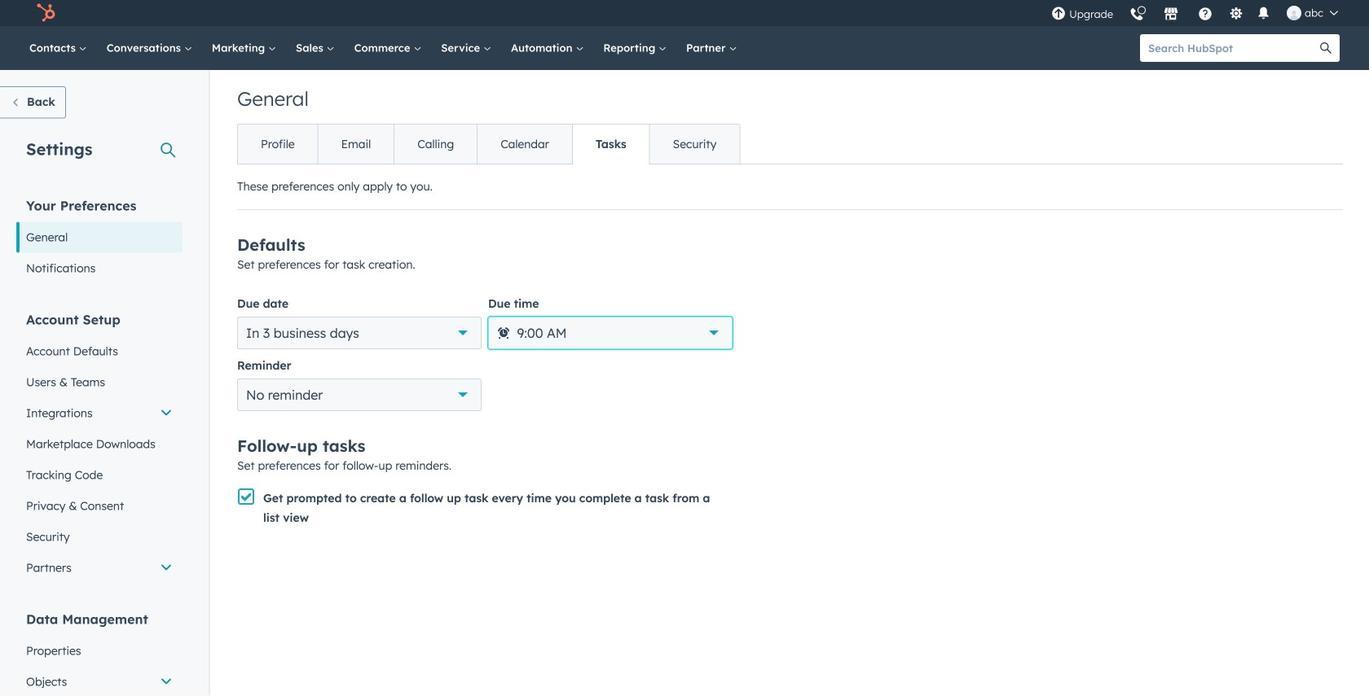 Task type: vqa. For each thing, say whether or not it's contained in the screenshot.
User Guides element
no



Task type: locate. For each thing, give the bounding box(es) containing it.
navigation
[[237, 124, 740, 165]]

menu
[[1044, 0, 1350, 26]]

marketplaces image
[[1164, 7, 1179, 22]]

account setup element
[[16, 311, 183, 584]]

data management element
[[16, 611, 183, 697]]

your preferences element
[[16, 197, 183, 284]]



Task type: describe. For each thing, give the bounding box(es) containing it.
gary orlando image
[[1287, 6, 1302, 20]]

Search HubSpot search field
[[1140, 34, 1312, 62]]



